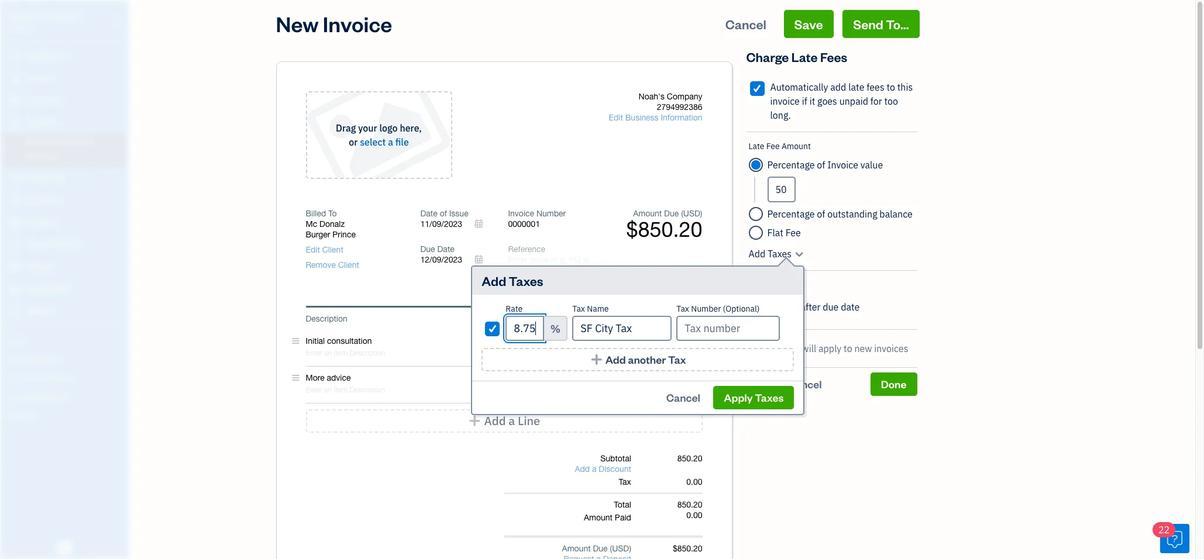 Task type: vqa. For each thing, say whether or not it's contained in the screenshot.
the rightmost deposits
no



Task type: describe. For each thing, give the bounding box(es) containing it.
Issue date in MM/DD/YYYY format text field
[[421, 220, 491, 229]]

due inside the due date 12/09/2023
[[421, 245, 435, 254]]

to
[[329, 209, 337, 218]]

) for amount due ( usd )
[[630, 545, 632, 554]]

automatically
[[771, 81, 829, 93]]

22 button
[[1153, 523, 1190, 554]]

when? element
[[747, 271, 918, 330]]

( for amount due ( usd ) $850.20
[[682, 209, 684, 218]]

resource center badge image
[[1161, 525, 1190, 554]]

description
[[306, 314, 348, 324]]

billed
[[306, 209, 326, 218]]

balance
[[880, 208, 913, 220]]

number for invoice
[[537, 209, 566, 218]]

subtotal add a discount tax
[[575, 454, 632, 487]]

check image
[[752, 83, 763, 94]]

amount due ( usd )
[[562, 545, 632, 554]]

outstanding
[[828, 208, 878, 220]]

amount inside option group
[[782, 141, 811, 152]]

add
[[831, 81, 847, 93]]

remove client button
[[306, 260, 360, 270]]

information
[[661, 113, 703, 122]]

days after due date
[[779, 302, 860, 313]]

add a discount button
[[575, 464, 632, 475]]

project image
[[8, 217, 22, 229]]

line total
[[668, 314, 703, 324]]

due date 12/09/2023
[[421, 245, 463, 265]]

it
[[810, 95, 816, 107]]

if
[[803, 95, 808, 107]]

1 vertical spatial taxes
[[509, 273, 544, 289]]

file
[[396, 136, 409, 148]]

0 vertical spatial date
[[421, 209, 438, 218]]

line inside button
[[518, 414, 541, 429]]

fees
[[821, 49, 848, 65]]

new
[[855, 343, 873, 355]]

invoice inside late fee amount option group
[[828, 159, 859, 171]]

edit business information button
[[609, 112, 703, 123]]

Enter an Invoice # text field
[[508, 220, 541, 229]]

apply
[[819, 343, 842, 355]]

or
[[349, 136, 358, 148]]

edit client button
[[306, 245, 344, 255]]

add a line button
[[306, 410, 703, 433]]

0 vertical spatial invoice
[[323, 10, 392, 37]]

rate for add another tax
[[506, 304, 523, 314]]

after
[[801, 302, 821, 313]]

another
[[628, 353, 667, 367]]

(optional)
[[723, 304, 760, 314]]

fee for flat
[[786, 227, 801, 239]]

tax number (optional)
[[677, 304, 760, 314]]

done button
[[871, 373, 918, 396]]

enter an item description text field for bars image
[[306, 349, 527, 358]]

Tax name text field
[[573, 316, 672, 341]]

name
[[587, 304, 609, 314]]

to inside automatically add late fees to this invoice if it goes unpaid for too long.
[[887, 81, 896, 93]]

bars image
[[292, 373, 299, 383]]

company for noah's company owner
[[41, 11, 81, 22]]

changes
[[764, 343, 800, 355]]

report image
[[8, 306, 22, 318]]

date
[[841, 302, 860, 313]]

0 vertical spatial $850.20
[[627, 217, 703, 242]]

add inside subtotal add a discount tax
[[575, 465, 590, 474]]

2 item rate (usd) text field from the top
[[555, 374, 586, 383]]

1 item rate (usd) text field from the top
[[555, 337, 586, 346]]

Tax number text field
[[677, 316, 780, 341]]

remove
[[306, 261, 336, 270]]

charge late fees
[[747, 49, 848, 65]]

tax left name
[[573, 304, 585, 314]]

a inside button
[[509, 414, 515, 429]]

,
[[419, 122, 422, 134]]

select
[[360, 136, 386, 148]]

850.20 for 850.20 0.00
[[678, 501, 703, 510]]

) for amount due ( usd ) $850.20
[[701, 209, 703, 218]]

add another tax
[[606, 353, 687, 367]]

add another tax button
[[482, 348, 795, 372]]

Line Total (USD) text field
[[672, 337, 703, 346]]

discount
[[599, 465, 632, 474]]

apply
[[724, 391, 753, 405]]

chevrondown image
[[794, 247, 805, 261]]

flat fee
[[768, 227, 801, 239]]

invoice
[[771, 95, 800, 107]]

tax inside subtotal add a discount tax
[[619, 478, 632, 487]]

apply taxes button
[[714, 386, 795, 410]]

payment image
[[8, 173, 22, 184]]

automatically add late fees to this invoice if it goes unpaid for too long.
[[771, 81, 914, 121]]

to...
[[887, 16, 910, 32]]

total amount paid
[[584, 501, 632, 523]]

add right plus icon
[[485, 414, 506, 429]]

Line Total (USD) text field
[[672, 374, 703, 383]]

12/09/2023 button
[[421, 255, 491, 265]]

issue
[[449, 209, 469, 218]]

date of issue
[[421, 209, 469, 218]]

goes
[[818, 95, 838, 107]]

tax name
[[573, 304, 609, 314]]

Reference Number text field
[[508, 255, 591, 265]]

this
[[898, 81, 914, 93]]

plus image
[[590, 354, 604, 366]]

new
[[276, 10, 319, 37]]

apply taxes
[[724, 391, 784, 405]]

apps image
[[9, 336, 125, 345]]

enter an item description text field for bars icon
[[306, 386, 527, 395]]

invoices
[[875, 343, 909, 355]]

team members image
[[9, 355, 125, 364]]

late
[[849, 81, 865, 93]]

days
[[779, 302, 799, 313]]

2794992386
[[657, 102, 703, 112]]

noah's for noah's company 2794992386 edit business information
[[639, 92, 665, 101]]

qty
[[631, 314, 644, 324]]

burger
[[306, 230, 330, 239]]

too
[[885, 95, 899, 107]]

send to... button
[[843, 10, 920, 38]]

bank connections image
[[9, 392, 125, 402]]

cancel for apply taxes
[[667, 391, 701, 405]]

total inside total amount paid
[[614, 501, 632, 510]]

drag
[[336, 122, 356, 134]]

freshbooks image
[[55, 541, 74, 555]]

due for amount due ( usd ) $850.20
[[665, 209, 679, 218]]

enter an item name text field for enter an item description text box associated with bars icon
[[306, 373, 527, 383]]

12/09/2023
[[421, 255, 463, 265]]

add taxes inside dropdown button
[[749, 248, 792, 260]]

long.
[[771, 109, 792, 121]]

done
[[882, 378, 907, 391]]

noah's company owner
[[9, 11, 81, 32]]

number for tax
[[692, 304, 721, 314]]



Task type: locate. For each thing, give the bounding box(es) containing it.
2 850.20 from the top
[[678, 501, 703, 510]]

1 item quantity text field from the top
[[627, 337, 644, 346]]

2 vertical spatial due
[[593, 545, 608, 554]]

1 vertical spatial company
[[667, 92, 703, 101]]

1 horizontal spatial company
[[667, 92, 703, 101]]

1 vertical spatial item rate (usd) text field
[[555, 374, 586, 383]]

unpaid
[[840, 95, 869, 107]]

Late Fee Delay (Days) text field
[[749, 295, 777, 320]]

1 vertical spatial 850.20
[[678, 501, 703, 510]]

0 horizontal spatial line
[[518, 414, 541, 429]]

chart image
[[8, 284, 22, 296]]

0 vertical spatial usd
[[684, 209, 701, 218]]

0 horizontal spatial number
[[537, 209, 566, 218]]

company
[[41, 11, 81, 22], [667, 92, 703, 101]]

taxes
[[768, 248, 792, 260], [509, 273, 544, 289], [755, 391, 784, 405]]

850.20
[[678, 454, 703, 464], [678, 501, 703, 510]]

add right plus image
[[606, 353, 626, 367]]

1 vertical spatial invoice
[[828, 159, 859, 171]]

date inside the due date 12/09/2023
[[438, 245, 455, 254]]

noah's for noah's company owner
[[9, 11, 39, 22]]

client image
[[8, 73, 22, 85]]

)
[[701, 209, 703, 218], [630, 545, 632, 554]]

0 horizontal spatial fee
[[767, 141, 780, 152]]

2 vertical spatial taxes
[[755, 391, 784, 405]]

send to...
[[854, 16, 910, 32]]

1 vertical spatial add taxes
[[482, 273, 544, 289]]

noah's up 'edit business information' button at the right top of page
[[639, 92, 665, 101]]

1 vertical spatial 0.00
[[687, 511, 703, 521]]

0 vertical spatial enter an item name text field
[[306, 336, 527, 347]]

0 horizontal spatial due
[[421, 245, 435, 254]]

a left file
[[388, 136, 393, 148]]

of left value
[[818, 159, 826, 171]]

0 vertical spatial noah's
[[9, 11, 39, 22]]

0 horizontal spatial invoice
[[323, 10, 392, 37]]

tax down line total (usd) text box
[[669, 353, 687, 367]]

1 horizontal spatial add taxes
[[749, 248, 792, 260]]

delete line item image
[[708, 336, 718, 347]]

1 horizontal spatial total
[[686, 314, 703, 324]]

company inside noah's company owner
[[41, 11, 81, 22]]

total
[[686, 314, 703, 324], [614, 501, 632, 510]]

taxes for apply taxes button
[[755, 391, 784, 405]]

1 horizontal spatial to
[[887, 81, 896, 93]]

cancel for save
[[726, 16, 767, 32]]

0 horizontal spatial )
[[630, 545, 632, 554]]

0 vertical spatial (
[[682, 209, 684, 218]]

noah's company 2794992386 edit business information
[[609, 92, 703, 122]]

taxes inside apply taxes button
[[755, 391, 784, 405]]

0 vertical spatial edit
[[609, 113, 623, 122]]

0 vertical spatial client
[[322, 245, 344, 255]]

1 vertical spatial date
[[438, 245, 455, 254]]

invoice image
[[8, 118, 22, 129]]

2 horizontal spatial due
[[665, 209, 679, 218]]

line up line total (usd) text box
[[668, 314, 683, 324]]

1 horizontal spatial invoice
[[508, 209, 535, 218]]

delete line item image
[[708, 373, 718, 383]]

1 vertical spatial line
[[518, 414, 541, 429]]

noah's inside the noah's company 2794992386 edit business information
[[639, 92, 665, 101]]

0 vertical spatial number
[[537, 209, 566, 218]]

0 vertical spatial line
[[668, 314, 683, 324]]

0 horizontal spatial rate
[[506, 304, 523, 314]]

0.00 inside 850.20 0.00
[[687, 511, 703, 521]]

due
[[823, 302, 839, 313]]

usd
[[684, 209, 701, 218], [613, 545, 630, 554]]

rate for add a line
[[569, 314, 586, 324]]

1 horizontal spatial (
[[682, 209, 684, 218]]

1 vertical spatial enter an item name text field
[[306, 373, 527, 383]]

fees
[[867, 81, 885, 93]]

late inside option group
[[749, 141, 765, 152]]

1 percentage from the top
[[768, 159, 815, 171]]

percentage of outstanding balance
[[768, 208, 913, 220]]

cancel down line total (usd) text field
[[667, 391, 701, 405]]

a right plus icon
[[509, 414, 515, 429]]

cancel up charge
[[726, 16, 767, 32]]

item quantity text field for line total (usd) text box
[[627, 337, 644, 346]]

taxes right apply
[[755, 391, 784, 405]]

amount inside amount due ( usd ) $850.20
[[634, 209, 662, 218]]

2 percentage from the top
[[768, 208, 815, 220]]

changes will apply to new invoices
[[764, 343, 909, 355]]

0 vertical spatial add taxes
[[749, 248, 792, 260]]

add taxes button
[[749, 247, 805, 261]]

number
[[537, 209, 566, 218], [692, 304, 721, 314]]

amount inside total amount paid
[[584, 513, 613, 523]]

expense image
[[8, 195, 22, 207]]

cancel button up charge
[[715, 10, 777, 38]]

1 vertical spatial (
[[610, 545, 613, 554]]

logo
[[380, 122, 398, 134]]

1 horizontal spatial line
[[668, 314, 683, 324]]

fee right flat
[[786, 227, 801, 239]]

timer image
[[8, 239, 22, 251]]

) inside amount due ( usd ) $850.20
[[701, 209, 703, 218]]

0 horizontal spatial a
[[388, 136, 393, 148]]

1 horizontal spatial rate
[[569, 314, 586, 324]]

percentage for percentage of outstanding balance
[[768, 208, 815, 220]]

exclamationcircle image
[[751, 342, 760, 356]]

donalz
[[320, 220, 345, 229]]

of left 'outstanding'
[[818, 208, 826, 220]]

1 horizontal spatial usd
[[684, 209, 701, 218]]

0 vertical spatial enter an item description text field
[[306, 349, 527, 358]]

taxes left chevrondown image
[[768, 248, 792, 260]]

0 vertical spatial taxes
[[768, 248, 792, 260]]

2 horizontal spatial invoice
[[828, 159, 859, 171]]

tax up line total (usd) text box
[[677, 304, 690, 314]]

edit
[[609, 113, 623, 122], [306, 245, 320, 255]]

1 vertical spatial due
[[421, 245, 435, 254]]

send
[[854, 16, 884, 32]]

22
[[1159, 525, 1171, 536]]

1 vertical spatial number
[[692, 304, 721, 314]]

total up line total (usd) text box
[[686, 314, 703, 324]]

1 horizontal spatial late
[[792, 49, 818, 65]]

due
[[665, 209, 679, 218], [421, 245, 435, 254], [593, 545, 608, 554]]

1 vertical spatial to
[[844, 343, 853, 355]]

1 vertical spatial client
[[338, 261, 360, 270]]

client up remove client button
[[322, 245, 344, 255]]

usd for amount due ( usd ) $850.20
[[684, 209, 701, 218]]

to left new
[[844, 343, 853, 355]]

0 horizontal spatial edit
[[306, 245, 320, 255]]

estimate image
[[8, 95, 22, 107]]

0 horizontal spatial company
[[41, 11, 81, 22]]

client right remove
[[338, 261, 360, 270]]

0 vertical spatial )
[[701, 209, 703, 218]]

1 enter an item description text field from the top
[[306, 349, 527, 358]]

tax inside add another tax button
[[669, 353, 687, 367]]

1 horizontal spatial due
[[593, 545, 608, 554]]

noah's up owner
[[9, 11, 39, 22]]

bars image
[[292, 336, 299, 347]]

1 horizontal spatial edit
[[609, 113, 623, 122]]

0 horizontal spatial usd
[[613, 545, 630, 554]]

0 vertical spatial percentage
[[768, 159, 815, 171]]

a inside drag your logo here , or select a file
[[388, 136, 393, 148]]

edit inside the noah's company 2794992386 edit business information
[[609, 113, 623, 122]]

0 vertical spatial item rate (usd) text field
[[555, 337, 586, 346]]

1 vertical spatial late
[[749, 141, 765, 152]]

reference
[[508, 245, 546, 254]]

percentage up the flat fee
[[768, 208, 815, 220]]

Item Rate (USD) text field
[[555, 337, 586, 346], [555, 374, 586, 383]]

late fee amount option group
[[747, 132, 918, 271]]

new invoice
[[276, 10, 392, 37]]

to
[[887, 81, 896, 93], [844, 343, 853, 355]]

due for amount due ( usd )
[[593, 545, 608, 554]]

a left discount
[[592, 465, 597, 474]]

add taxes down flat
[[749, 248, 792, 260]]

0 vertical spatial 850.20
[[678, 454, 703, 464]]

cancel button for save
[[715, 10, 777, 38]]

number up tax number text box
[[692, 304, 721, 314]]

paid
[[615, 513, 632, 523]]

of left issue
[[440, 209, 447, 218]]

subtotal
[[601, 454, 632, 464]]

flat
[[768, 227, 784, 239]]

0 vertical spatial company
[[41, 11, 81, 22]]

prince
[[333, 230, 356, 239]]

1 vertical spatial edit
[[306, 245, 320, 255]]

1 horizontal spatial fee
[[786, 227, 801, 239]]

0 vertical spatial total
[[686, 314, 703, 324]]

total up paid
[[614, 501, 632, 510]]

0 horizontal spatial to
[[844, 343, 853, 355]]

0 horizontal spatial late
[[749, 141, 765, 152]]

your
[[358, 122, 377, 134]]

1 vertical spatial fee
[[786, 227, 801, 239]]

1 vertical spatial percentage
[[768, 208, 815, 220]]

of for outstanding
[[818, 208, 826, 220]]

1 horizontal spatial cancel
[[726, 16, 767, 32]]

0 vertical spatial a
[[388, 136, 393, 148]]

for
[[871, 95, 883, 107]]

1 vertical spatial enter an item description text field
[[306, 386, 527, 395]]

value
[[861, 159, 884, 171]]

cancel button
[[715, 10, 777, 38], [747, 373, 864, 396], [656, 386, 711, 410]]

mc
[[306, 220, 317, 229]]

cancel button for apply taxes
[[656, 386, 711, 410]]

delete tax image
[[783, 322, 795, 335]]

rate left name
[[569, 314, 586, 324]]

1 vertical spatial )
[[630, 545, 632, 554]]

850.20 0.00
[[678, 501, 703, 521]]

main element
[[0, 0, 158, 560]]

usd inside amount due ( usd ) $850.20
[[684, 209, 701, 218]]

a inside subtotal add a discount tax
[[592, 465, 597, 474]]

fee down long.
[[767, 141, 780, 152]]

1 vertical spatial item quantity text field
[[627, 374, 644, 383]]

percentage down late fee amount
[[768, 159, 815, 171]]

invoice
[[323, 10, 392, 37], [828, 159, 859, 171], [508, 209, 535, 218]]

line right plus icon
[[518, 414, 541, 429]]

of for issue
[[440, 209, 447, 218]]

0 vertical spatial 0.00
[[687, 478, 703, 487]]

0 horizontal spatial add taxes
[[482, 273, 544, 289]]

late down check icon
[[749, 141, 765, 152]]

2 enter an item description text field from the top
[[306, 386, 527, 395]]

cancel down will
[[788, 378, 822, 391]]

0 horizontal spatial cancel
[[667, 391, 701, 405]]

date up issue date in mm/dd/yyyy format text field
[[421, 209, 438, 218]]

a
[[388, 136, 393, 148], [509, 414, 515, 429], [592, 465, 597, 474]]

2 vertical spatial a
[[592, 465, 597, 474]]

rate up tax rate (percentage) text field
[[506, 304, 523, 314]]

usd for amount due ( usd )
[[613, 545, 630, 554]]

2 enter an item name text field from the top
[[306, 373, 527, 383]]

percentage for percentage of invoice value
[[768, 159, 815, 171]]

plus image
[[468, 416, 482, 427]]

items and services image
[[9, 374, 125, 383]]

tax down discount
[[619, 478, 632, 487]]

1 horizontal spatial noah's
[[639, 92, 665, 101]]

2 horizontal spatial cancel
[[788, 378, 822, 391]]

date
[[421, 209, 438, 218], [438, 245, 455, 254]]

2 item quantity text field from the top
[[627, 374, 644, 383]]

money image
[[8, 262, 22, 273]]

850.20 for 850.20
[[678, 454, 703, 464]]

noah's inside noah's company owner
[[9, 11, 39, 22]]

2 horizontal spatial a
[[592, 465, 597, 474]]

taxes for add taxes dropdown button
[[768, 248, 792, 260]]

add inside dropdown button
[[749, 248, 766, 260]]

add taxes down reference
[[482, 273, 544, 289]]

drag your logo here , or select a file
[[336, 122, 422, 148]]

late fee amount
[[749, 141, 811, 152]]

Item Quantity text field
[[627, 337, 644, 346], [627, 374, 644, 383]]

2 vertical spatial invoice
[[508, 209, 535, 218]]

2 0.00 from the top
[[687, 511, 703, 521]]

taxes down reference number text box
[[509, 273, 544, 289]]

1 enter an item name text field from the top
[[306, 336, 527, 347]]

fee for late
[[767, 141, 780, 152]]

invoice number
[[508, 209, 566, 218]]

line
[[668, 314, 683, 324], [518, 414, 541, 429]]

( inside amount due ( usd ) $850.20
[[682, 209, 684, 218]]

date up 12/09/2023
[[438, 245, 455, 254]]

business
[[626, 113, 659, 122]]

amount due ( usd ) $850.20
[[627, 209, 703, 242]]

dashboard image
[[8, 51, 22, 63]]

1 horizontal spatial number
[[692, 304, 721, 314]]

number up enter an invoice # text box at the top left of page
[[537, 209, 566, 218]]

0 vertical spatial due
[[665, 209, 679, 218]]

late
[[792, 49, 818, 65], [749, 141, 765, 152]]

0.00
[[687, 478, 703, 487], [687, 511, 703, 521]]

add a line
[[485, 414, 541, 429]]

add
[[749, 248, 766, 260], [482, 273, 507, 289], [606, 353, 626, 367], [485, 414, 506, 429], [575, 465, 590, 474]]

settings image
[[9, 411, 125, 420]]

1 vertical spatial usd
[[613, 545, 630, 554]]

due inside amount due ( usd ) $850.20
[[665, 209, 679, 218]]

to up "too"
[[887, 81, 896, 93]]

edit down burger
[[306, 245, 320, 255]]

save
[[795, 16, 824, 32]]

company inside the noah's company 2794992386 edit business information
[[667, 92, 703, 101]]

add left chevrondown image
[[749, 248, 766, 260]]

Enter an Item Name text field
[[306, 336, 527, 347], [306, 373, 527, 383]]

will
[[802, 343, 817, 355]]

1 vertical spatial total
[[614, 501, 632, 510]]

0 vertical spatial item quantity text field
[[627, 337, 644, 346]]

1 horizontal spatial )
[[701, 209, 703, 218]]

item quantity text field for line total (usd) text field
[[627, 374, 644, 383]]

item quantity text field down add another tax button
[[627, 374, 644, 383]]

cancel button down line total (usd) text field
[[656, 386, 711, 410]]

add left discount
[[575, 465, 590, 474]]

enter an item name text field for bars image's enter an item description text box
[[306, 336, 527, 347]]

percentage of invoice value
[[768, 159, 884, 171]]

0 horizontal spatial noah's
[[9, 11, 39, 22]]

1 vertical spatial noah's
[[639, 92, 665, 101]]

billed to mc donalz burger prince edit client remove client
[[306, 209, 360, 270]]

edit inside billed to mc donalz burger prince edit client remove client
[[306, 245, 320, 255]]

1 vertical spatial a
[[509, 414, 515, 429]]

taxes inside add taxes dropdown button
[[768, 248, 792, 260]]

edit left business
[[609, 113, 623, 122]]

0 vertical spatial fee
[[767, 141, 780, 152]]

tax
[[573, 304, 585, 314], [677, 304, 690, 314], [669, 353, 687, 367], [619, 478, 632, 487]]

0 vertical spatial late
[[792, 49, 818, 65]]

add down 12/09/2023 dropdown button
[[482, 273, 507, 289]]

Enter an Item Description text field
[[306, 349, 527, 358], [306, 386, 527, 395]]

( for amount due ( usd )
[[610, 545, 613, 554]]

fee
[[767, 141, 780, 152], [786, 227, 801, 239]]

client
[[322, 245, 344, 255], [338, 261, 360, 270]]

1 850.20 from the top
[[678, 454, 703, 464]]

Late fee percentage text field
[[768, 177, 796, 203]]

1 0.00 from the top
[[687, 478, 703, 487]]

0 horizontal spatial total
[[614, 501, 632, 510]]

late left fees
[[792, 49, 818, 65]]

here
[[400, 122, 419, 134]]

1 horizontal spatial a
[[509, 414, 515, 429]]

0 horizontal spatial (
[[610, 545, 613, 554]]

item quantity text field up add another tax button
[[627, 337, 644, 346]]

company for noah's company 2794992386 edit business information
[[667, 92, 703, 101]]

of for invoice
[[818, 159, 826, 171]]

charge
[[747, 49, 789, 65]]

(
[[682, 209, 684, 218], [610, 545, 613, 554]]

0 vertical spatial to
[[887, 81, 896, 93]]

cancel button down will
[[747, 373, 864, 396]]

Tax Rate (Percentage) text field
[[506, 316, 545, 341]]

1 vertical spatial $850.20
[[673, 545, 703, 554]]

check image
[[488, 323, 498, 335]]



